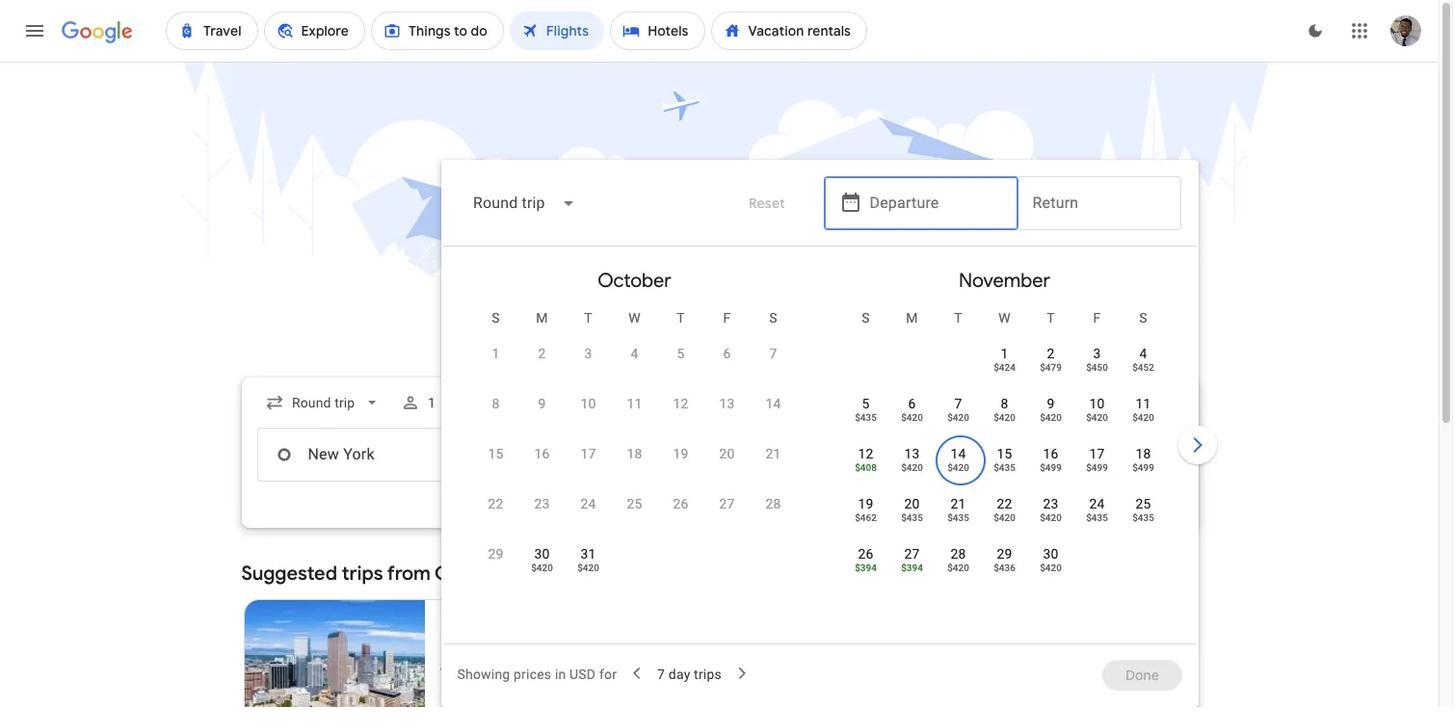 Task type: vqa. For each thing, say whether or not it's contained in the screenshot.


Task type: describe. For each thing, give the bounding box(es) containing it.
, 420 us dollars element for mon, nov 6 element
[[901, 412, 923, 423]]

wed, nov 22 element
[[997, 494, 1012, 514]]

24 for 24 $435
[[1089, 496, 1105, 512]]

$420 for the thu, nov 9 element
[[1040, 412, 1062, 423]]

$420 for tue, oct 31 element
[[577, 563, 599, 573]]

october
[[598, 269, 671, 293]]

2 – 9
[[468, 637, 498, 652]]

1 inside button
[[492, 346, 500, 361]]

wed, oct 25 element
[[627, 494, 642, 514]]

21 $435
[[947, 496, 969, 523]]

26 for 26 $394
[[858, 546, 874, 562]]

2 departure text field from the top
[[870, 429, 1003, 481]]

12 for 12
[[673, 396, 689, 411]]

charlotte
[[435, 562, 519, 586]]

tue, nov 28 element
[[950, 544, 966, 564]]

2 for 2 $479
[[1047, 346, 1055, 361]]

9 $420
[[1040, 396, 1062, 423]]

2 button
[[519, 344, 565, 390]]

, 420 us dollars element for tue, nov 7 element
[[947, 412, 969, 423]]

12 button
[[658, 394, 704, 440]]

mon, oct 2 element
[[538, 344, 546, 363]]

, 499 us dollars element for 18
[[1132, 463, 1154, 473]]

25 button
[[611, 494, 658, 541]]

3 button
[[565, 344, 611, 390]]

dec 2 – 9
[[441, 637, 498, 652]]

8 button
[[473, 394, 519, 440]]

$435 for 20
[[901, 513, 923, 523]]

destinations
[[1095, 566, 1174, 583]]

usd
[[570, 666, 596, 682]]

, 452 us dollars element
[[1132, 362, 1154, 373]]

17 for 17
[[580, 446, 596, 462]]

wed, oct 18 element
[[627, 444, 642, 463]]

$420 for tue, nov 14 element
[[947, 463, 969, 473]]

16 for 16 $499
[[1043, 446, 1059, 462]]

1 inside popup button
[[428, 395, 435, 410]]

tue, oct 24 element
[[580, 494, 596, 514]]

row containing 19
[[843, 486, 1166, 541]]

thu, oct 26 element
[[673, 494, 689, 514]]

16 button
[[519, 444, 565, 490]]

row containing 26
[[843, 536, 1074, 591]]

$394 for 27
[[901, 563, 923, 573]]

, 479 us dollars element
[[1040, 362, 1062, 373]]

, 424 us dollars element
[[994, 362, 1015, 373]]

, 499 us dollars element for 17
[[1086, 463, 1108, 473]]

mon, nov 6 element
[[908, 394, 916, 413]]

, 435 us dollars element for 21
[[947, 513, 969, 523]]

12 for 12 $408
[[858, 446, 874, 462]]

16 for 16
[[534, 446, 550, 462]]

18 for 18 $499
[[1135, 446, 1151, 462]]

1 return text field from the top
[[1032, 177, 1165, 229]]

7 for 7
[[769, 346, 777, 361]]

22 button
[[473, 494, 519, 541]]

sun, oct 29 element
[[488, 544, 504, 564]]

1 inside suggested trips from charlotte region
[[555, 656, 563, 672]]

, 420 us dollars element for fri, nov 10 element
[[1086, 412, 1108, 423]]

dec
[[441, 637, 464, 652]]

thu, oct 5 element
[[677, 344, 685, 363]]

4 hr 1 min
[[528, 656, 589, 672]]

sat, nov 11 element
[[1135, 394, 1151, 413]]

25 $435
[[1132, 496, 1154, 523]]

27 button
[[704, 494, 750, 541]]

25 for 25 $435
[[1135, 496, 1151, 512]]

november
[[959, 269, 1050, 293]]

, 420 us dollars element for sat, nov 11 element
[[1132, 412, 1154, 423]]

28 for 28 $420
[[950, 546, 966, 562]]

24 $435
[[1086, 496, 1108, 523]]

change appearance image
[[1292, 8, 1338, 54]]

25 for 25
[[627, 496, 642, 512]]

29 button
[[473, 544, 519, 591]]

, 408 us dollars element
[[855, 463, 877, 473]]

$436
[[994, 563, 1015, 573]]

row containing 8
[[473, 385, 796, 440]]

10 for 10
[[580, 396, 596, 411]]

from
[[387, 562, 431, 586]]

6 for 6
[[723, 346, 731, 361]]

$420 for thu, nov 23 element
[[1040, 513, 1062, 523]]

2 $479
[[1040, 346, 1062, 373]]

, 420 us dollars element for thu, nov 23 element
[[1040, 513, 1062, 523]]

mon, oct 30 element
[[534, 544, 550, 564]]

showing
[[457, 666, 510, 682]]

trips inside region
[[342, 562, 383, 586]]

explore destinations
[[1044, 566, 1174, 583]]

row containing 12
[[843, 436, 1166, 490]]

sat, oct 21 element
[[765, 444, 781, 463]]

showing prices in usd for
[[457, 666, 617, 682]]

$435 for 25
[[1132, 513, 1154, 523]]

26 $394
[[855, 546, 877, 573]]

tue, oct 17 element
[[580, 444, 596, 463]]

$499 for 18
[[1132, 463, 1154, 473]]

2 s from the left
[[769, 310, 777, 326]]

$420 for mon, nov 13 element
[[901, 463, 923, 473]]

sun, nov 19 element
[[858, 494, 874, 514]]

f for november
[[1093, 310, 1101, 326]]

hr
[[539, 656, 551, 672]]

explore destinations button
[[1021, 559, 1197, 590]]

11 for 11
[[627, 396, 642, 411]]

27 for 27
[[719, 496, 735, 512]]

26 button
[[658, 494, 704, 541]]

october row group
[[449, 254, 820, 636]]

, 420 us dollars element for wed, nov 8 element
[[994, 412, 1015, 423]]

21 button
[[750, 444, 796, 490]]

sun, oct 1 element
[[492, 344, 500, 363]]

$424
[[994, 362, 1015, 373]]

1 departure text field from the top
[[870, 177, 1003, 229]]

suggested
[[241, 562, 337, 586]]

22 for 22 $420
[[997, 496, 1012, 512]]

1 button
[[393, 380, 470, 426]]

sat, nov 25 element
[[1135, 494, 1151, 514]]

sat, nov 4 element
[[1139, 344, 1147, 363]]

19 $462
[[855, 496, 877, 523]]

$462
[[855, 513, 877, 523]]

11 for 11 $420
[[1135, 396, 1151, 411]]

15 button
[[473, 444, 519, 490]]

5 button
[[658, 344, 704, 390]]

24 button
[[565, 494, 611, 541]]

$408
[[855, 463, 877, 473]]

row containing 15
[[473, 436, 796, 490]]

14 $420
[[947, 446, 969, 473]]

wed, oct 11 element
[[627, 394, 642, 413]]

nonstop
[[464, 656, 516, 672]]

tue, oct 3 element
[[584, 344, 592, 363]]

22 for 22
[[488, 496, 504, 512]]

day
[[669, 666, 690, 682]]

tue, oct 31 element
[[580, 544, 596, 564]]

11 $420
[[1132, 396, 1154, 423]]

7 for 7 day trips
[[657, 666, 665, 682]]

, 394 us dollars element for 27
[[901, 563, 923, 573]]

sun, nov 12 element
[[858, 444, 874, 463]]

$452
[[1132, 362, 1154, 373]]

23 for 23
[[534, 496, 550, 512]]

wed, nov 15 element
[[997, 444, 1012, 463]]

thu, oct 19 element
[[673, 444, 689, 463]]

fri, nov 10 element
[[1089, 394, 1105, 413]]

, 435 us dollars element for 5
[[855, 412, 877, 423]]

20 for 20 $435
[[904, 496, 920, 512]]

4 button
[[611, 344, 658, 390]]

28 button
[[750, 494, 796, 541]]

18 $499
[[1132, 446, 1154, 473]]

fri, oct 27 element
[[719, 494, 735, 514]]

, 499 us dollars element for 16
[[1040, 463, 1062, 473]]

14 for 14
[[765, 396, 781, 411]]

14 button
[[750, 394, 796, 440]]

5 $435
[[855, 396, 877, 423]]

thu, nov 9 element
[[1047, 394, 1055, 413]]

2 for 2
[[538, 346, 546, 361]]

1 s from the left
[[492, 310, 500, 326]]

$450
[[1086, 362, 1108, 373]]

20 button
[[704, 444, 750, 490]]

15 $435
[[994, 446, 1015, 473]]

, 394 us dollars element for 26
[[855, 563, 877, 573]]

3 $450
[[1086, 346, 1108, 373]]

$420 for thu, nov 30 element
[[1040, 563, 1062, 573]]

wed, nov 8 element
[[1001, 394, 1008, 413]]

23 $420
[[1040, 496, 1062, 523]]

row containing 29
[[473, 536, 611, 591]]



Task type: locate. For each thing, give the bounding box(es) containing it.
30 $420 inside october "row group"
[[531, 546, 553, 573]]

8 inside 8 $420
[[1001, 396, 1008, 411]]

, 435 us dollars element for 25
[[1132, 513, 1154, 523]]

1 horizontal spatial 21
[[950, 496, 966, 512]]

14 down 7 button
[[765, 396, 781, 411]]

0 vertical spatial 27
[[719, 496, 735, 512]]

22 inside 22 button
[[488, 496, 504, 512]]

0 horizontal spatial 30
[[534, 546, 550, 562]]

19 up , 462 us dollars element
[[858, 496, 874, 512]]

30 down "23" 'button'
[[534, 546, 550, 562]]

$420 left the , 436 us dollars element
[[947, 563, 969, 573]]

sun, oct 15 element
[[488, 444, 504, 463]]

11 inside button
[[627, 396, 642, 411]]

, 420 us dollars element for tue, nov 28 element
[[947, 563, 969, 573]]

$420 up mon, nov 13 element
[[901, 412, 923, 423]]

1 15 from the left
[[488, 446, 504, 462]]

prices
[[514, 666, 551, 682]]

5 inside button
[[677, 346, 685, 361]]

2 18 from the left
[[1135, 446, 1151, 462]]

14 down 7 $420
[[950, 446, 966, 462]]

mon, oct 9 element
[[538, 394, 546, 413]]

4 inside button
[[631, 346, 638, 361]]

$435 for 5
[[855, 412, 877, 423]]

s up sun, nov 5 element
[[862, 310, 870, 326]]

sun, nov 26 element
[[858, 544, 874, 564]]

2 horizontal spatial 4
[[1139, 346, 1147, 361]]

min
[[566, 656, 589, 672]]

2 f from the left
[[1093, 310, 1101, 326]]

14 for 14 $420
[[950, 446, 966, 462]]

1 left sun, oct 8 element
[[428, 395, 435, 410]]

s
[[492, 310, 500, 326], [769, 310, 777, 326], [862, 310, 870, 326], [1139, 310, 1147, 326]]

$420 for wed, nov 8 element
[[994, 412, 1015, 423]]

1 vertical spatial return text field
[[1032, 429, 1165, 481]]

fri, oct 6 element
[[723, 344, 731, 363]]

$499 for 17
[[1086, 463, 1108, 473]]

1 vertical spatial 13
[[904, 446, 920, 462]]

29
[[488, 546, 504, 562], [997, 546, 1012, 562]]

w inside "november" row group
[[998, 310, 1011, 326]]

4 t from the left
[[1047, 310, 1055, 326]]

1 24 from the left
[[580, 496, 596, 512]]

19 inside button
[[673, 446, 689, 462]]

1 horizontal spatial 13
[[904, 446, 920, 462]]

25 down 18 "button"
[[627, 496, 642, 512]]

8 down 1 button
[[492, 396, 500, 411]]

suggested trips from charlotte
[[241, 562, 519, 586]]

28 down 21 $435
[[950, 546, 966, 562]]

1 horizontal spatial 6
[[908, 396, 916, 411]]

1 $499 from the left
[[1040, 463, 1062, 473]]

13 for 13 $420
[[904, 446, 920, 462]]

1 horizontal spatial 24
[[1089, 496, 1105, 512]]

5 for 5
[[677, 346, 685, 361]]

19 for 19 $462
[[858, 496, 874, 512]]

1 right hr
[[555, 656, 563, 672]]

$420 for tue, nov 7 element
[[947, 412, 969, 423]]

1 $424
[[994, 346, 1015, 373]]

tue, nov 21 element
[[950, 494, 966, 514]]

5
[[677, 346, 685, 361], [862, 396, 870, 411]]

1 horizontal spatial 3
[[1093, 346, 1101, 361]]

$435 up sun, nov 12 element
[[855, 412, 877, 423]]

12 down 5 button
[[673, 396, 689, 411]]

0 horizontal spatial 13
[[719, 396, 735, 411]]

2 23 from the left
[[1043, 496, 1059, 512]]

grid containing october
[[449, 254, 1190, 655]]

Return text field
[[1032, 177, 1165, 229], [1032, 429, 1165, 481]]

for
[[599, 666, 617, 682]]

1 horizontal spatial 30 $420
[[1040, 546, 1062, 573]]

27 for 27 $394
[[904, 546, 920, 562]]

23 down 16 button
[[534, 496, 550, 512]]

0 horizontal spatial 21
[[765, 446, 781, 462]]

30 $420 for mon, oct 30 element
[[531, 546, 553, 573]]

17 down 10 button
[[580, 446, 596, 462]]

2 2 from the left
[[1047, 346, 1055, 361]]

30 $420 right 29 $436
[[1040, 546, 1062, 573]]

7 inside 7 $420
[[954, 396, 962, 411]]

, 435 us dollars element up tue, nov 28 element
[[947, 513, 969, 523]]

1 horizontal spatial 8
[[1001, 396, 1008, 411]]

0 horizontal spatial 7
[[657, 666, 665, 682]]

0 vertical spatial 6
[[723, 346, 731, 361]]

25 inside "button"
[[627, 496, 642, 512]]

26 for 26
[[673, 496, 689, 512]]

25 inside 25 $435
[[1135, 496, 1151, 512]]

5 left mon, nov 6 element
[[862, 396, 870, 411]]

8 inside button
[[492, 396, 500, 411]]

1 10 from the left
[[580, 396, 596, 411]]

, 436 us dollars element
[[994, 563, 1015, 573]]

24 inside button
[[580, 496, 596, 512]]

2 m from the left
[[906, 310, 918, 326]]

, 499 us dollars element
[[1040, 463, 1062, 473], [1086, 463, 1108, 473], [1132, 463, 1154, 473]]

in
[[555, 666, 566, 682]]

4 s from the left
[[1139, 310, 1147, 326]]

1 horizontal spatial w
[[998, 310, 1011, 326]]

m inside october "row group"
[[536, 310, 548, 326]]

0 horizontal spatial 2
[[538, 346, 546, 361]]

14 inside button
[[765, 396, 781, 411]]

29 for 29 $436
[[997, 546, 1012, 562]]

7 left day
[[657, 666, 665, 682]]

sun, nov 5 element
[[862, 394, 870, 413]]

, 420 us dollars element left the , 436 us dollars element
[[947, 563, 969, 573]]

14
[[765, 396, 781, 411], [950, 446, 966, 462]]

$499 for 16
[[1040, 463, 1062, 473]]

13 for 13
[[719, 396, 735, 411]]

8 $420
[[994, 396, 1015, 423]]

4 inside 4 $452
[[1139, 346, 1147, 361]]

30 for thu, nov 30 element
[[1043, 546, 1059, 562]]

30 inside "november" row group
[[1043, 546, 1059, 562]]

$479
[[1040, 362, 1062, 373]]

explore
[[1044, 566, 1092, 583]]

0 horizontal spatial 5
[[677, 346, 685, 361]]

$435 for 24
[[1086, 513, 1108, 523]]

tue, nov 14 element
[[950, 444, 966, 463]]

, 420 us dollars element down 31
[[577, 563, 599, 573]]

$435 for 15
[[994, 463, 1015, 473]]

1 horizontal spatial 29
[[997, 546, 1012, 562]]

29 inside button
[[488, 546, 504, 562]]

$435 up tue, nov 28 element
[[947, 513, 969, 523]]

$435
[[855, 412, 877, 423], [994, 463, 1015, 473], [901, 513, 923, 523], [947, 513, 969, 523], [1086, 513, 1108, 523], [1132, 513, 1154, 523]]

20 $435
[[901, 496, 923, 523]]

0 horizontal spatial w
[[628, 310, 641, 326]]

6 right thu, oct 5 element
[[723, 346, 731, 361]]

2 29 from the left
[[997, 546, 1012, 562]]

1 f from the left
[[723, 310, 731, 326]]

0 horizontal spatial 15
[[488, 446, 504, 462]]

17 inside button
[[580, 446, 596, 462]]

swap origin and destination. image
[[521, 443, 544, 466]]

w inside october "row group"
[[628, 310, 641, 326]]

november row group
[[820, 254, 1190, 636]]

3 for 3
[[584, 346, 592, 361]]

22 down 15 button
[[488, 496, 504, 512]]

7
[[769, 346, 777, 361], [954, 396, 962, 411], [657, 666, 665, 682]]

1 inside 1 $424
[[1001, 346, 1008, 361]]

, 435 us dollars element up sun, nov 12 element
[[855, 412, 877, 423]]

15 inside 15 $435
[[997, 446, 1012, 462]]

1 horizontal spatial $394
[[901, 563, 923, 573]]

m inside "november" row group
[[906, 310, 918, 326]]

0 horizontal spatial 9
[[538, 396, 546, 411]]

1 horizontal spatial 25
[[1135, 496, 1151, 512]]

0 vertical spatial 21
[[765, 446, 781, 462]]

, 394 us dollars element
[[855, 563, 877, 573], [901, 563, 923, 573]]

0 vertical spatial 13
[[719, 396, 735, 411]]

0 horizontal spatial 26
[[673, 496, 689, 512]]

28 for 28
[[765, 496, 781, 512]]

0 vertical spatial return text field
[[1032, 177, 1165, 229]]

thu, nov 2 element
[[1047, 344, 1055, 363]]

20 inside 20 $435
[[904, 496, 920, 512]]

5 inside 5 $435
[[862, 396, 870, 411]]

m for october
[[536, 310, 548, 326]]

21
[[765, 446, 781, 462], [950, 496, 966, 512]]

$420 for sat, nov 11 element
[[1132, 412, 1154, 423]]

1 horizontal spatial 19
[[858, 496, 874, 512]]

1 w from the left
[[628, 310, 641, 326]]

0 horizontal spatial 22
[[488, 496, 504, 512]]

10 for 10 $420
[[1089, 396, 1105, 411]]

, 435 us dollars element for 15
[[994, 463, 1015, 473]]

fri, nov 24 element
[[1089, 494, 1105, 514]]

0 vertical spatial trips
[[342, 562, 383, 586]]

3 $499 from the left
[[1132, 463, 1154, 473]]

7 button
[[750, 344, 796, 390]]

22
[[488, 496, 504, 512], [997, 496, 1012, 512]]

tue, oct 10 element
[[580, 394, 596, 413]]

$394
[[855, 563, 877, 573], [901, 563, 923, 573]]

1 horizontal spatial 2
[[1047, 346, 1055, 361]]

2 8 from the left
[[1001, 396, 1008, 411]]

3 inside "3 $450"
[[1093, 346, 1101, 361]]

w up wed, nov 1 element
[[998, 310, 1011, 326]]

1 horizontal spatial m
[[906, 310, 918, 326]]

16 inside 16 $499
[[1043, 446, 1059, 462]]

2 30 $420 from the left
[[1040, 546, 1062, 573]]

, 450 us dollars element
[[1086, 362, 1108, 373]]

2 inside button
[[538, 346, 546, 361]]

1 vertical spatial 21
[[950, 496, 966, 512]]

1 , 394 us dollars element from the left
[[855, 563, 877, 573]]

0 vertical spatial 12
[[673, 396, 689, 411]]

11 down 4 button
[[627, 396, 642, 411]]

1 horizontal spatial 15
[[997, 446, 1012, 462]]

24 inside '24 $435'
[[1089, 496, 1105, 512]]

15 inside button
[[488, 446, 504, 462]]

2 24 from the left
[[1089, 496, 1105, 512]]

1 25 from the left
[[627, 496, 642, 512]]

1 17 from the left
[[580, 446, 596, 462]]

, 420 us dollars element right the , 436 us dollars element
[[1040, 563, 1062, 573]]

10 button
[[565, 394, 611, 440]]

10 inside button
[[580, 396, 596, 411]]

, 420 us dollars element for thu, nov 30 element
[[1040, 563, 1062, 573]]

9
[[538, 396, 546, 411], [1047, 396, 1055, 411]]

1 horizontal spatial 28
[[950, 546, 966, 562]]

0 vertical spatial departure text field
[[870, 177, 1003, 229]]

frontier image
[[441, 656, 456, 672]]

0 horizontal spatial , 394 us dollars element
[[855, 563, 877, 573]]

m up mon, oct 2 element
[[536, 310, 548, 326]]

t up thu, nov 2 element
[[1047, 310, 1055, 326]]

1 23 from the left
[[534, 496, 550, 512]]

1 horizontal spatial 14
[[950, 446, 966, 462]]

0 horizontal spatial 25
[[627, 496, 642, 512]]

30
[[534, 546, 550, 562], [1043, 546, 1059, 562]]

sat, nov 18 element
[[1135, 444, 1151, 463]]

none text field inside flight search field
[[257, 428, 529, 482]]

2 horizontal spatial , 499 us dollars element
[[1132, 463, 1154, 473]]

1 30 from the left
[[534, 546, 550, 562]]

13 $420
[[901, 446, 923, 473]]

1 vertical spatial 6
[[908, 396, 916, 411]]

t down november
[[954, 310, 962, 326]]

$420 right 29 button on the bottom of page
[[531, 563, 553, 573]]

$420
[[901, 412, 923, 423], [947, 412, 969, 423], [994, 412, 1015, 423], [1040, 412, 1062, 423], [1086, 412, 1108, 423], [1132, 412, 1154, 423], [901, 463, 923, 473], [947, 463, 969, 473], [994, 513, 1015, 523], [1040, 513, 1062, 523], [531, 563, 553, 573], [577, 563, 599, 573], [947, 563, 969, 573], [1040, 563, 1062, 573]]

0 horizontal spatial f
[[723, 310, 731, 326]]

15 for 15 $435
[[997, 446, 1012, 462]]

23 for 23 $420
[[1043, 496, 1059, 512]]

1 vertical spatial 12
[[858, 446, 874, 462]]

1 3 from the left
[[584, 346, 592, 361]]

1 horizontal spatial 17
[[1089, 446, 1105, 462]]

thu, nov 16 element
[[1043, 444, 1059, 463]]

21 down 14 button at bottom right
[[765, 446, 781, 462]]

23 inside 'button'
[[534, 496, 550, 512]]

13 down '6 $420'
[[904, 446, 920, 462]]

27 inside 27 $394
[[904, 546, 920, 562]]

20 down 13 $420
[[904, 496, 920, 512]]

2 inside the 2 $479
[[1047, 346, 1055, 361]]

, 420 us dollars element for mon, nov 13 element
[[901, 463, 923, 473]]

3
[[584, 346, 592, 361], [1093, 346, 1101, 361]]

$435 right '24 $435'
[[1132, 513, 1154, 523]]

23 inside 23 $420
[[1043, 496, 1059, 512]]

2 16 from the left
[[1043, 446, 1059, 462]]

12 up , 408 us dollars element
[[858, 446, 874, 462]]

fri, oct 13 element
[[719, 394, 735, 413]]

5 for 5 $435
[[862, 396, 870, 411]]

3 t from the left
[[954, 310, 962, 326]]

0 horizontal spatial 29
[[488, 546, 504, 562]]

24 for 24
[[580, 496, 596, 512]]

2 , 499 us dollars element from the left
[[1086, 463, 1108, 473]]

13 inside 13 $420
[[904, 446, 920, 462]]

w for november
[[998, 310, 1011, 326]]

17 down 10 $420
[[1089, 446, 1105, 462]]

21 inside button
[[765, 446, 781, 462]]

1 horizontal spatial $499
[[1086, 463, 1108, 473]]

1 horizontal spatial f
[[1093, 310, 1101, 326]]

0 horizontal spatial 16
[[534, 446, 550, 462]]

11 down , 452 us dollars element
[[1135, 396, 1151, 411]]

2 up , 479 us dollars element
[[1047, 346, 1055, 361]]

9 button
[[519, 394, 565, 440]]

0 horizontal spatial 19
[[673, 446, 689, 462]]

16 $499
[[1040, 446, 1062, 473]]

2 9 from the left
[[1047, 396, 1055, 411]]

0 vertical spatial 28
[[765, 496, 781, 512]]

28 $420
[[947, 546, 969, 573]]

26 inside button
[[673, 496, 689, 512]]

17 button
[[565, 444, 611, 490]]

thu, nov 30 element
[[1043, 544, 1059, 564]]

30 up explore
[[1043, 546, 1059, 562]]

18 inside 18 $499
[[1135, 446, 1151, 462]]

1 30 $420 from the left
[[531, 546, 553, 573]]

, 435 us dollars element left 25 $435
[[1086, 513, 1108, 523]]

28
[[765, 496, 781, 512], [950, 546, 966, 562]]

fri, oct 20 element
[[719, 444, 735, 463]]

15 down 8 $420
[[997, 446, 1012, 462]]

1 horizontal spatial 5
[[862, 396, 870, 411]]

Flight search field
[[226, 160, 1220, 707]]

1 vertical spatial departure text field
[[870, 429, 1003, 481]]

2 25 from the left
[[1135, 496, 1151, 512]]

fri, nov 17 element
[[1089, 444, 1105, 463]]

6 inside button
[[723, 346, 731, 361]]

9 for 9 $420
[[1047, 396, 1055, 411]]

, 420 us dollars element up the thu, nov 16 element
[[1040, 412, 1062, 423]]

1 , 499 us dollars element from the left
[[1040, 463, 1062, 473]]

1 horizontal spatial 9
[[1047, 396, 1055, 411]]

2 return text field from the top
[[1032, 429, 1165, 481]]

19 down 12 button
[[673, 446, 689, 462]]

23 button
[[519, 494, 565, 541]]

1 9 from the left
[[538, 396, 546, 411]]

0 horizontal spatial 20
[[719, 446, 735, 462]]

2 w from the left
[[998, 310, 1011, 326]]

7 for 7 $420
[[954, 396, 962, 411]]

sat, oct 14 element
[[765, 394, 781, 413]]

8
[[492, 396, 500, 411], [1001, 396, 1008, 411]]

0 vertical spatial 19
[[673, 446, 689, 462]]

1 horizontal spatial 20
[[904, 496, 920, 512]]

$435 left 25 $435
[[1086, 513, 1108, 523]]

19
[[673, 446, 689, 462], [858, 496, 874, 512]]

, 420 us dollars element for tue, oct 31 element
[[577, 563, 599, 573]]

30 $420 for thu, nov 30 element
[[1040, 546, 1062, 573]]

1 horizontal spatial , 499 us dollars element
[[1086, 463, 1108, 473]]

1 11 from the left
[[627, 396, 642, 411]]

4 inside suggested trips from charlotte region
[[528, 656, 535, 672]]

, 435 us dollars element
[[855, 412, 877, 423], [994, 463, 1015, 473], [901, 513, 923, 523], [947, 513, 969, 523], [1086, 513, 1108, 523], [1132, 513, 1154, 523]]

0 horizontal spatial m
[[536, 310, 548, 326]]

31 $420
[[577, 546, 599, 573]]

1 vertical spatial 19
[[858, 496, 874, 512]]

17
[[580, 446, 596, 462], [1089, 446, 1105, 462]]

19 for 19
[[673, 446, 689, 462]]

6 $420
[[901, 396, 923, 423]]

18 for 18
[[627, 446, 642, 462]]

2 15 from the left
[[997, 446, 1012, 462]]

18
[[627, 446, 642, 462], [1135, 446, 1151, 462]]

4 $452
[[1132, 346, 1154, 373]]

$394 for 26
[[855, 563, 877, 573]]

row containing 22
[[473, 486, 796, 541]]

, 420 us dollars element up tue, nov 14 element
[[947, 412, 969, 423]]

suggested trips from charlotte region
[[241, 551, 1197, 707]]

8 for 8
[[492, 396, 500, 411]]

1 horizontal spatial 10
[[1089, 396, 1105, 411]]

, 499 us dollars element up thu, nov 23 element
[[1040, 463, 1062, 473]]

2 10 from the left
[[1089, 396, 1105, 411]]

1 horizontal spatial 12
[[858, 446, 874, 462]]

mon, nov 27 element
[[904, 544, 920, 564]]

1 horizontal spatial 26
[[858, 546, 874, 562]]

2 17 from the left
[[1089, 446, 1105, 462]]

28 inside '28 $420'
[[950, 546, 966, 562]]

, 420 us dollars element for wed, nov 22 element
[[994, 513, 1015, 523]]

6 button
[[704, 344, 750, 390]]

0 horizontal spatial 17
[[580, 446, 596, 462]]

7 right mon, nov 6 element
[[954, 396, 962, 411]]

21 down 14 $420
[[950, 496, 966, 512]]

, 420 us dollars element up mon, nov 20 element
[[901, 463, 923, 473]]

f inside october "row group"
[[723, 310, 731, 326]]

27 inside "button"
[[719, 496, 735, 512]]

26 inside 26 $394
[[858, 546, 874, 562]]

25 down 18 $499
[[1135, 496, 1151, 512]]

t
[[584, 310, 592, 326], [677, 310, 685, 326], [954, 310, 962, 326], [1047, 310, 1055, 326]]

row containing 5
[[843, 385, 1166, 440]]

29 up $436
[[997, 546, 1012, 562]]

9 inside "9 $420"
[[1047, 396, 1055, 411]]

22 down 15 $435
[[997, 496, 1012, 512]]

0 horizontal spatial 12
[[673, 396, 689, 411]]

$420 for mon, nov 6 element
[[901, 412, 923, 423]]

w up wed, oct 4 element
[[628, 310, 641, 326]]

10 down 3 button
[[580, 396, 596, 411]]

18 down "11 $420"
[[1135, 446, 1151, 462]]

w for october
[[628, 310, 641, 326]]

f up fri, nov 3 element
[[1093, 310, 1101, 326]]

None text field
[[257, 428, 529, 482]]

3 , 499 us dollars element from the left
[[1132, 463, 1154, 473]]

, 435 us dollars element for 24
[[1086, 513, 1108, 523]]

$420 right the , 436 us dollars element
[[1040, 563, 1062, 573]]

1 2 from the left
[[538, 346, 546, 361]]

1 8 from the left
[[492, 396, 500, 411]]

26 down $462
[[858, 546, 874, 562]]

, 435 us dollars element up wed, nov 22 element
[[994, 463, 1015, 473]]

0 vertical spatial 26
[[673, 496, 689, 512]]

0 horizontal spatial 18
[[627, 446, 642, 462]]

0 horizontal spatial 24
[[580, 496, 596, 512]]

10
[[580, 396, 596, 411], [1089, 396, 1105, 411]]

t up thu, oct 5 element
[[677, 310, 685, 326]]

3 for 3 $450
[[1093, 346, 1101, 361]]

29 down 22 button
[[488, 546, 504, 562]]

sat, oct 28 element
[[765, 494, 781, 514]]

s up the sun, oct 1 element on the left of the page
[[492, 310, 500, 326]]

2 30 from the left
[[1043, 546, 1059, 562]]

$420 up wed, nov 29 element
[[994, 513, 1015, 523]]

0 vertical spatial 14
[[765, 396, 781, 411]]

1 vertical spatial 28
[[950, 546, 966, 562]]

2 11 from the left
[[1135, 396, 1151, 411]]

13 button
[[704, 394, 750, 440]]

, 435 us dollars element for 20
[[901, 513, 923, 523]]

2 horizontal spatial $499
[[1132, 463, 1154, 473]]

sat, oct 7 element
[[769, 344, 777, 363]]

f inside "november" row group
[[1093, 310, 1101, 326]]

2
[[538, 346, 546, 361], [1047, 346, 1055, 361]]

trips inside flight search field
[[694, 666, 722, 682]]

28 inside 28 button
[[765, 496, 781, 512]]

29 for 29
[[488, 546, 504, 562]]

1 vertical spatial 27
[[904, 546, 920, 562]]

22 $420
[[994, 496, 1015, 523]]

24
[[580, 496, 596, 512], [1089, 496, 1105, 512]]

, 420 us dollars element up the tue, nov 21 element
[[947, 463, 969, 473]]

wed, nov 29 element
[[997, 544, 1012, 564]]

12 inside button
[[673, 396, 689, 411]]

1 horizontal spatial 16
[[1043, 446, 1059, 462]]

0 horizontal spatial 27
[[719, 496, 735, 512]]

20 for 20
[[719, 446, 735, 462]]

7 day trips
[[657, 666, 722, 682]]

$420 up tue, nov 14 element
[[947, 412, 969, 423]]

30 inside october "row group"
[[534, 546, 550, 562]]

21 inside 21 $435
[[950, 496, 966, 512]]

1 horizontal spatial trips
[[694, 666, 722, 682]]

$420 for fri, nov 10 element
[[1086, 412, 1108, 423]]

thu, nov 23 element
[[1043, 494, 1059, 514]]

2 left tue, oct 3 element
[[538, 346, 546, 361]]

1 button
[[473, 344, 519, 390]]

31
[[580, 546, 596, 562]]

29 $436
[[994, 546, 1015, 573]]

27 $394
[[901, 546, 923, 573]]

0 vertical spatial 5
[[677, 346, 685, 361]]

mon, nov 20 element
[[904, 494, 920, 514]]

mon, oct 23 element
[[534, 494, 550, 514]]

$420 up thu, nov 30 element
[[1040, 513, 1062, 523]]

12
[[673, 396, 689, 411], [858, 446, 874, 462]]

1 18 from the left
[[627, 446, 642, 462]]

next image
[[1174, 422, 1220, 468]]

1 29 from the left
[[488, 546, 504, 562]]

4 for 4 $452
[[1139, 346, 1147, 361]]

$420 up the tue, nov 21 element
[[947, 463, 969, 473]]

9 inside button
[[538, 396, 546, 411]]

0 horizontal spatial trips
[[342, 562, 383, 586]]

$499 up thu, nov 23 element
[[1040, 463, 1062, 473]]

12 inside "12 $408"
[[858, 446, 874, 462]]

1 vertical spatial 5
[[862, 396, 870, 411]]

trips left from
[[342, 562, 383, 586]]

1 horizontal spatial 7
[[769, 346, 777, 361]]

4 for 4 hr 1 min
[[528, 656, 535, 672]]

1 vertical spatial 14
[[950, 446, 966, 462]]

$420 up the thu, nov 16 element
[[1040, 412, 1062, 423]]

row
[[473, 328, 796, 390], [981, 328, 1166, 390], [473, 385, 796, 440], [843, 385, 1166, 440], [473, 436, 796, 490], [843, 436, 1166, 490], [473, 486, 796, 541], [843, 486, 1166, 541], [473, 536, 611, 591], [843, 536, 1074, 591]]

6 right sun, nov 5 element
[[908, 396, 916, 411]]

1 horizontal spatial 18
[[1135, 446, 1151, 462]]

10 $420
[[1086, 396, 1108, 423]]

0 horizontal spatial 4
[[528, 656, 535, 672]]

1 vertical spatial 26
[[858, 546, 874, 562]]

f for october
[[723, 310, 731, 326]]

, 420 us dollars element right 29 button on the bottom of page
[[531, 563, 553, 573]]

20 inside button
[[719, 446, 735, 462]]

4 right tue, oct 3 element
[[631, 346, 638, 361]]

1 22 from the left
[[488, 496, 504, 512]]

0 horizontal spatial 8
[[492, 396, 500, 411]]

flights
[[641, 274, 798, 342]]

11 button
[[611, 394, 658, 440]]

24 down 17 button in the bottom of the page
[[580, 496, 596, 512]]

0 horizontal spatial 23
[[534, 496, 550, 512]]

15 down 8 button
[[488, 446, 504, 462]]

thu, oct 12 element
[[673, 394, 689, 413]]

$435 up wed, nov 22 element
[[994, 463, 1015, 473]]

11
[[627, 396, 642, 411], [1135, 396, 1151, 411]]

0 horizontal spatial 10
[[580, 396, 596, 411]]

2 horizontal spatial 7
[[954, 396, 962, 411]]

3 s from the left
[[862, 310, 870, 326]]

sun, oct 8 element
[[492, 394, 500, 413]]

4 for 4
[[631, 346, 638, 361]]

0 horizontal spatial , 499 us dollars element
[[1040, 463, 1062, 473]]

2 22 from the left
[[997, 496, 1012, 512]]

26
[[673, 496, 689, 512], [858, 546, 874, 562]]

16 inside button
[[534, 446, 550, 462]]

19 button
[[658, 444, 704, 490]]

17 inside 17 $499
[[1089, 446, 1105, 462]]

$499 up the fri, nov 24 element
[[1086, 463, 1108, 473]]

0 horizontal spatial 30 $420
[[531, 546, 553, 573]]

1 horizontal spatial , 394 us dollars element
[[901, 563, 923, 573]]

$435 up mon, nov 27 element
[[901, 513, 923, 523]]

15 for 15
[[488, 446, 504, 462]]

6 inside '6 $420'
[[908, 396, 916, 411]]

, 435 us dollars element right '24 $435'
[[1132, 513, 1154, 523]]

18 inside "button"
[[627, 446, 642, 462]]

sun, oct 22 element
[[488, 494, 504, 514]]

1 $394 from the left
[[855, 563, 877, 573]]

 image inside suggested trips from charlotte region
[[520, 654, 524, 674]]

$420 for wed, nov 22 element
[[994, 513, 1015, 523]]

24 down 17 $499
[[1089, 496, 1105, 512]]

10 inside 10 $420
[[1089, 396, 1105, 411]]

$420 for tue, nov 28 element
[[947, 563, 969, 573]]

, 420 us dollars element up sat, nov 18 element
[[1132, 412, 1154, 423]]

, 420 us dollars element up wed, nov 29 element
[[994, 513, 1015, 523]]

0 horizontal spatial 3
[[584, 346, 592, 361]]

2 t from the left
[[677, 310, 685, 326]]

wed, nov 1 element
[[1001, 344, 1008, 363]]

main menu image
[[23, 19, 46, 42]]

6 for 6 $420
[[908, 396, 916, 411]]

, 420 us dollars element up mon, nov 13 element
[[901, 412, 923, 423]]

16
[[534, 446, 550, 462], [1043, 446, 1059, 462]]

, 420 us dollars element up wed, nov 15 element
[[994, 412, 1015, 423]]

3 inside 3 button
[[584, 346, 592, 361]]

1 m from the left
[[536, 310, 548, 326]]

2 $499 from the left
[[1086, 463, 1108, 473]]

grid inside flight search field
[[449, 254, 1190, 655]]

27
[[719, 496, 735, 512], [904, 546, 920, 562]]

13 down 6 button
[[719, 396, 735, 411]]

, 420 us dollars element for tue, nov 14 element
[[947, 463, 969, 473]]

None field
[[457, 180, 591, 226], [257, 385, 389, 420], [457, 180, 591, 226], [257, 385, 389, 420]]

 image
[[520, 654, 524, 674]]

1 16 from the left
[[534, 446, 550, 462]]

14 inside 14 $420
[[950, 446, 966, 462]]

, 420 us dollars element for mon, oct 30 element
[[531, 563, 553, 573]]

13 inside button
[[719, 396, 735, 411]]

7 inside 7 button
[[769, 346, 777, 361]]

7 $420
[[947, 396, 969, 423]]

$394 left '28 $420'
[[901, 563, 923, 573]]

1 horizontal spatial 30
[[1043, 546, 1059, 562]]

18 down 11 button
[[627, 446, 642, 462]]

8 for 8 $420
[[1001, 396, 1008, 411]]

30 $420
[[531, 546, 553, 573], [1040, 546, 1062, 573]]

m up mon, nov 6 element
[[906, 310, 918, 326]]

1 horizontal spatial 4
[[631, 346, 638, 361]]

f up fri, oct 6 element
[[723, 310, 731, 326]]

1 t from the left
[[584, 310, 592, 326]]

2 , 394 us dollars element from the left
[[901, 563, 923, 573]]

fri, nov 3 element
[[1093, 344, 1101, 363]]

0 horizontal spatial 6
[[723, 346, 731, 361]]

mon, nov 13 element
[[904, 444, 920, 463]]

21 for 21
[[765, 446, 781, 462]]

$435 for 21
[[947, 513, 969, 523]]

1 vertical spatial 20
[[904, 496, 920, 512]]

tue, nov 7 element
[[954, 394, 962, 413]]

26 down 19 button
[[673, 496, 689, 512]]

trips
[[342, 562, 383, 586], [694, 666, 722, 682]]

18 button
[[611, 444, 658, 490]]

30 $420 inside "november" row group
[[1040, 546, 1062, 573]]

22 inside 22 $420
[[997, 496, 1012, 512]]

mon, oct 16 element
[[534, 444, 550, 463]]

4 left hr
[[528, 656, 535, 672]]

Departure text field
[[870, 177, 1003, 229], [870, 429, 1003, 481]]

0 horizontal spatial 11
[[627, 396, 642, 411]]

2 3 from the left
[[1093, 346, 1101, 361]]

$420 for mon, oct 30 element
[[531, 563, 553, 573]]

grid
[[449, 254, 1190, 655]]

17 $499
[[1086, 446, 1108, 473]]

0 vertical spatial 7
[[769, 346, 777, 361]]

m
[[536, 310, 548, 326], [906, 310, 918, 326]]

denver
[[441, 616, 493, 635]]

2 $394 from the left
[[901, 563, 923, 573]]

30 for mon, oct 30 element
[[534, 546, 550, 562]]

wed, oct 4 element
[[631, 344, 638, 363]]

, 462 us dollars element
[[855, 513, 877, 523]]

29 inside 29 $436
[[997, 546, 1012, 562]]

11 inside "11 $420"
[[1135, 396, 1151, 411]]

$420 up fri, nov 17 element
[[1086, 412, 1108, 423]]

, 420 us dollars element
[[901, 412, 923, 423], [947, 412, 969, 423], [994, 412, 1015, 423], [1040, 412, 1062, 423], [1086, 412, 1108, 423], [1132, 412, 1154, 423], [901, 463, 923, 473], [947, 463, 969, 473], [994, 513, 1015, 523], [1040, 513, 1062, 523], [531, 563, 553, 573], [577, 563, 599, 573], [947, 563, 969, 573], [1040, 563, 1062, 573]]

1 left mon, oct 2 element
[[492, 346, 500, 361]]

21 for 21 $435
[[950, 496, 966, 512]]

9 for 9
[[538, 396, 546, 411]]

0 horizontal spatial 28
[[765, 496, 781, 512]]

, 420 us dollars element for the thu, nov 9 element
[[1040, 412, 1062, 423]]

$420 up mon, nov 20 element
[[901, 463, 923, 473]]

12 $408
[[855, 446, 877, 473]]

5 left fri, oct 6 element
[[677, 346, 685, 361]]

13
[[719, 396, 735, 411], [904, 446, 920, 462]]

3 up , 450 us dollars element
[[1093, 346, 1101, 361]]

17 for 17 $499
[[1089, 446, 1105, 462]]

19 inside '19 $462'
[[858, 496, 874, 512]]



